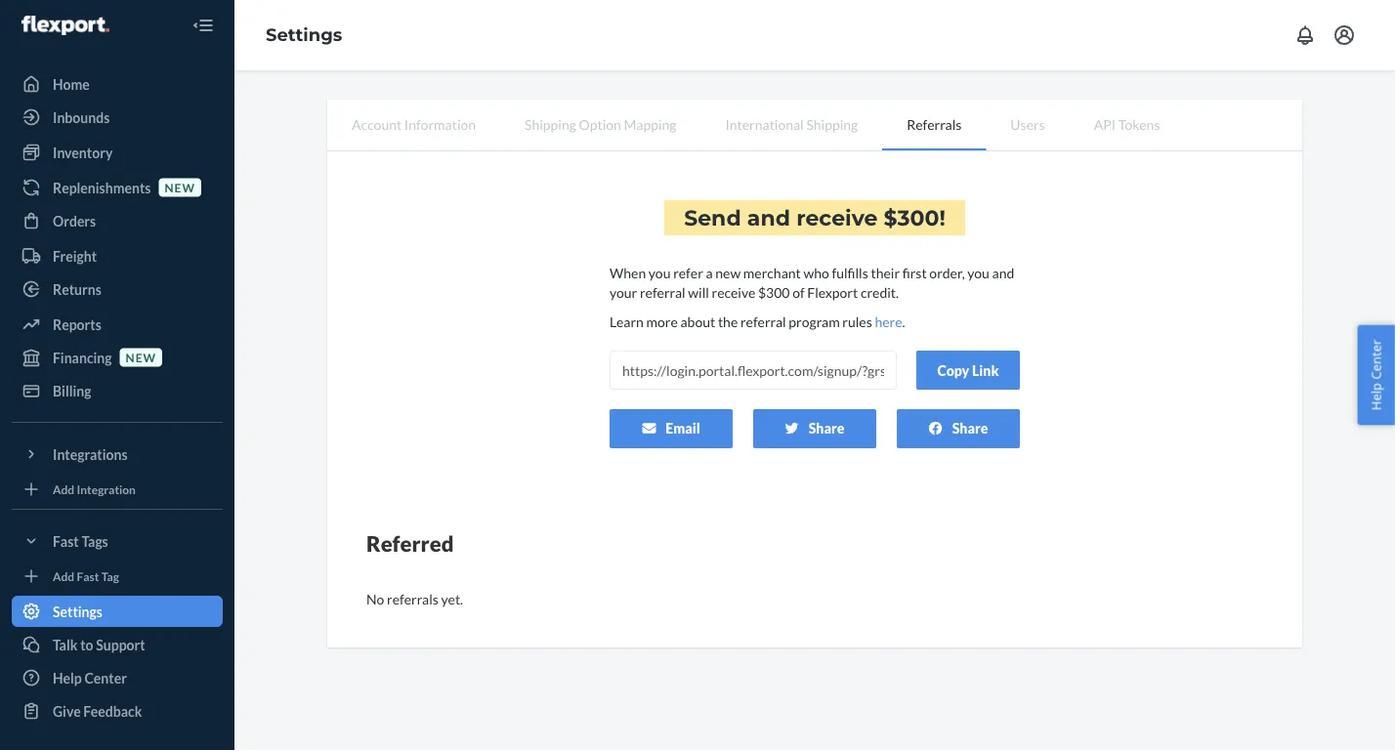 Task type: describe. For each thing, give the bounding box(es) containing it.
add integration
[[53, 482, 136, 496]]

support
[[96, 637, 145, 653]]

returns
[[53, 281, 101, 298]]

referrals
[[387, 591, 439, 608]]

tokens
[[1119, 116, 1161, 132]]

email
[[666, 420, 700, 436]]

will
[[688, 284, 709, 301]]

home
[[53, 76, 90, 92]]

integrations button
[[12, 439, 223, 470]]

program
[[789, 313, 840, 330]]

$300 of flexport credit.
[[758, 284, 899, 301]]

1 you from the left
[[649, 264, 671, 281]]

give
[[53, 703, 81, 720]]

who
[[804, 264, 829, 281]]

yet.
[[441, 591, 463, 608]]

inbounds
[[53, 109, 110, 126]]

financing
[[53, 349, 112, 366]]

fulfills
[[832, 264, 869, 281]]

add fast tag link
[[12, 565, 223, 588]]

orders link
[[12, 205, 223, 237]]

send
[[684, 205, 741, 231]]

international shipping tab
[[701, 100, 883, 149]]

add fast tag
[[53, 569, 119, 583]]

first
[[903, 264, 927, 281]]

flexport
[[808, 284, 858, 301]]

add for add integration
[[53, 482, 74, 496]]

.
[[903, 313, 905, 330]]

new for financing
[[126, 350, 156, 364]]

1 horizontal spatial receive
[[797, 205, 878, 231]]

email link
[[610, 410, 733, 449]]

inventory link
[[12, 137, 223, 168]]

envelope image
[[642, 422, 656, 435]]

give feedback
[[53, 703, 142, 720]]

share for twitter image
[[809, 420, 845, 436]]

freight
[[53, 248, 97, 264]]

shipping inside 'tab'
[[807, 116, 858, 132]]

give feedback button
[[12, 696, 223, 727]]

when
[[610, 264, 646, 281]]

add integration link
[[12, 478, 223, 501]]

inventory
[[53, 144, 113, 161]]

learn more about the referral program rules here .
[[610, 313, 905, 330]]

account
[[352, 116, 402, 132]]

fast tags button
[[12, 526, 223, 557]]

help center inside button
[[1368, 340, 1385, 411]]

freight link
[[12, 240, 223, 272]]

account information
[[352, 116, 476, 132]]

home link
[[12, 68, 223, 100]]

billing
[[53, 383, 91, 399]]

1 vertical spatial referral
[[741, 313, 786, 330]]

help center button
[[1358, 325, 1396, 425]]

new for replenishments
[[165, 180, 195, 194]]

1 horizontal spatial $300
[[884, 205, 940, 231]]

your
[[610, 284, 637, 301]]

copy
[[938, 362, 970, 379]]

account information tab
[[327, 100, 500, 149]]

tag
[[101, 569, 119, 583]]

2 share link from the left
[[897, 410, 1020, 449]]

information
[[404, 116, 476, 132]]

add for add fast tag
[[53, 569, 74, 583]]

center inside button
[[1368, 340, 1385, 380]]

referred
[[366, 531, 454, 556]]

billing link
[[12, 375, 223, 407]]

1 horizontal spatial settings link
[[266, 24, 342, 46]]

here
[[875, 313, 903, 330]]

option
[[579, 116, 621, 132]]

send and receive $300 !
[[684, 205, 946, 231]]

merchant
[[744, 264, 801, 281]]

more
[[646, 313, 678, 330]]

new inside when you refer a new merchant who fulfills their first order, you and your referral will receive
[[716, 264, 741, 281]]

a
[[706, 264, 713, 281]]

international
[[726, 116, 804, 132]]

shipping option mapping
[[525, 116, 677, 132]]

integration
[[77, 482, 136, 496]]

here link
[[875, 313, 903, 330]]

reports link
[[12, 309, 223, 340]]

0 horizontal spatial help
[[53, 670, 82, 687]]

of
[[793, 284, 805, 301]]

tab list containing account information
[[327, 100, 1303, 151]]



Task type: vqa. For each thing, say whether or not it's contained in the screenshot.
PO#
no



Task type: locate. For each thing, give the bounding box(es) containing it.
0 vertical spatial settings
[[266, 24, 342, 46]]

0 horizontal spatial settings link
[[12, 596, 223, 627]]

1 share from the left
[[809, 420, 845, 436]]

1 horizontal spatial center
[[1368, 340, 1385, 380]]

new
[[165, 180, 195, 194], [716, 264, 741, 281], [126, 350, 156, 364]]

2 you from the left
[[968, 264, 990, 281]]

0 vertical spatial new
[[165, 180, 195, 194]]

$300 up first
[[884, 205, 940, 231]]

1 vertical spatial settings
[[53, 603, 103, 620]]

facebook image
[[929, 422, 943, 435]]

0 vertical spatial fast
[[53, 533, 79, 550]]

the
[[718, 313, 738, 330]]

copy link button
[[917, 351, 1020, 390]]

and right order,
[[993, 264, 1015, 281]]

and
[[747, 205, 791, 231], [993, 264, 1015, 281]]

1 horizontal spatial you
[[968, 264, 990, 281]]

and up 'merchant'
[[747, 205, 791, 231]]

feedback
[[83, 703, 142, 720]]

mapping
[[624, 116, 677, 132]]

no
[[366, 591, 384, 608]]

2 horizontal spatial new
[[716, 264, 741, 281]]

1 horizontal spatial settings
[[266, 24, 342, 46]]

new down reports link
[[126, 350, 156, 364]]

to
[[80, 637, 93, 653]]

referrals tab
[[883, 100, 986, 151]]

0 vertical spatial help center
[[1368, 340, 1385, 411]]

1 vertical spatial and
[[993, 264, 1015, 281]]

help center link
[[12, 663, 223, 694]]

1 horizontal spatial share link
[[897, 410, 1020, 449]]

credit.
[[861, 284, 899, 301]]

integrations
[[53, 446, 128, 463]]

add down fast tags
[[53, 569, 74, 583]]

0 horizontal spatial referral
[[640, 284, 686, 301]]

talk
[[53, 637, 78, 653]]

api tokens tab
[[1070, 100, 1185, 149]]

referrals
[[907, 116, 962, 132]]

1 vertical spatial settings link
[[12, 596, 223, 627]]

share link
[[753, 410, 877, 449], [897, 410, 1020, 449]]

1 vertical spatial help
[[53, 670, 82, 687]]

api tokens
[[1094, 116, 1161, 132]]

$300 down 'merchant'
[[758, 284, 790, 301]]

$300
[[884, 205, 940, 231], [758, 284, 790, 301]]

share
[[809, 420, 845, 436], [953, 420, 988, 436]]

when you refer a new merchant who fulfills their first order, you and your referral will receive
[[610, 264, 1015, 301]]

0 vertical spatial referral
[[640, 284, 686, 301]]

help
[[1368, 383, 1385, 411], [53, 670, 82, 687]]

new right a
[[716, 264, 741, 281]]

1 horizontal spatial and
[[993, 264, 1015, 281]]

0 horizontal spatial and
[[747, 205, 791, 231]]

0 horizontal spatial settings
[[53, 603, 103, 620]]

receive inside when you refer a new merchant who fulfills their first order, you and your referral will receive
[[712, 284, 756, 301]]

talk to support
[[53, 637, 145, 653]]

referral
[[640, 284, 686, 301], [741, 313, 786, 330]]

no referrals yet.
[[366, 591, 463, 608]]

help center
[[1368, 340, 1385, 411], [53, 670, 127, 687]]

inbounds link
[[12, 102, 223, 133]]

share right twitter image
[[809, 420, 845, 436]]

referral up more
[[640, 284, 686, 301]]

1 share link from the left
[[753, 410, 877, 449]]

flexport logo image
[[22, 16, 109, 35]]

0 vertical spatial receive
[[797, 205, 878, 231]]

shipping
[[525, 116, 576, 132], [807, 116, 858, 132]]

!
[[940, 205, 946, 231]]

1 shipping from the left
[[525, 116, 576, 132]]

1 vertical spatial help center
[[53, 670, 127, 687]]

center
[[1368, 340, 1385, 380], [85, 670, 127, 687]]

1 add from the top
[[53, 482, 74, 496]]

open account menu image
[[1333, 23, 1356, 47]]

new up orders link
[[165, 180, 195, 194]]

shipping right international in the right top of the page
[[807, 116, 858, 132]]

1 horizontal spatial new
[[165, 180, 195, 194]]

fast
[[53, 533, 79, 550], [77, 569, 99, 583]]

shipping left option
[[525, 116, 576, 132]]

copy link
[[938, 362, 999, 379]]

0 horizontal spatial help center
[[53, 670, 127, 687]]

None text field
[[610, 351, 897, 390]]

users tab
[[986, 100, 1070, 149]]

1 horizontal spatial help center
[[1368, 340, 1385, 411]]

2 share from the left
[[953, 420, 988, 436]]

0 horizontal spatial $300
[[758, 284, 790, 301]]

add
[[53, 482, 74, 496], [53, 569, 74, 583]]

you right order,
[[968, 264, 990, 281]]

2 shipping from the left
[[807, 116, 858, 132]]

1 vertical spatial add
[[53, 569, 74, 583]]

1 vertical spatial $300
[[758, 284, 790, 301]]

talk to support button
[[12, 629, 223, 661]]

0 vertical spatial center
[[1368, 340, 1385, 380]]

0 horizontal spatial center
[[85, 670, 127, 687]]

fast left tags
[[53, 533, 79, 550]]

2 add from the top
[[53, 569, 74, 583]]

shipping inside tab
[[525, 116, 576, 132]]

1 horizontal spatial shipping
[[807, 116, 858, 132]]

open notifications image
[[1294, 23, 1317, 47]]

help inside button
[[1368, 383, 1385, 411]]

fast tags
[[53, 533, 108, 550]]

share for the facebook image
[[953, 420, 988, 436]]

1 vertical spatial receive
[[712, 284, 756, 301]]

0 vertical spatial $300
[[884, 205, 940, 231]]

tags
[[82, 533, 108, 550]]

settings link
[[266, 24, 342, 46], [12, 596, 223, 627]]

0 vertical spatial help
[[1368, 383, 1385, 411]]

and inside when you refer a new merchant who fulfills their first order, you and your referral will receive
[[993, 264, 1015, 281]]

referral inside when you refer a new merchant who fulfills their first order, you and your referral will receive
[[640, 284, 686, 301]]

0 horizontal spatial new
[[126, 350, 156, 364]]

1 vertical spatial fast
[[77, 569, 99, 583]]

order,
[[930, 264, 965, 281]]

shipping option mapping tab
[[500, 100, 701, 149]]

users
[[1011, 116, 1045, 132]]

0 horizontal spatial shipping
[[525, 116, 576, 132]]

fast left tag
[[77, 569, 99, 583]]

1 vertical spatial new
[[716, 264, 741, 281]]

twitter image
[[785, 422, 799, 435]]

receive up fulfills
[[797, 205, 878, 231]]

0 horizontal spatial share
[[809, 420, 845, 436]]

their
[[871, 264, 900, 281]]

0 horizontal spatial share link
[[753, 410, 877, 449]]

you left refer
[[649, 264, 671, 281]]

orders
[[53, 213, 96, 229]]

0 vertical spatial settings link
[[266, 24, 342, 46]]

1 vertical spatial center
[[85, 670, 127, 687]]

api
[[1094, 116, 1116, 132]]

0 horizontal spatial you
[[649, 264, 671, 281]]

refer
[[673, 264, 703, 281]]

rules
[[843, 313, 872, 330]]

about
[[681, 313, 716, 330]]

0 vertical spatial and
[[747, 205, 791, 231]]

1 horizontal spatial share
[[953, 420, 988, 436]]

add left the 'integration'
[[53, 482, 74, 496]]

2 vertical spatial new
[[126, 350, 156, 364]]

replenishments
[[53, 179, 151, 196]]

receive up the
[[712, 284, 756, 301]]

international shipping
[[726, 116, 858, 132]]

1 horizontal spatial help
[[1368, 383, 1385, 411]]

tab list
[[327, 100, 1303, 151]]

0 vertical spatial add
[[53, 482, 74, 496]]

reports
[[53, 316, 101, 333]]

link
[[972, 362, 999, 379]]

1 horizontal spatial referral
[[741, 313, 786, 330]]

referral right the
[[741, 313, 786, 330]]

fast inside dropdown button
[[53, 533, 79, 550]]

settings
[[266, 24, 342, 46], [53, 603, 103, 620]]

0 horizontal spatial receive
[[712, 284, 756, 301]]

learn
[[610, 313, 644, 330]]

returns link
[[12, 274, 223, 305]]

share right the facebook image
[[953, 420, 988, 436]]

close navigation image
[[192, 14, 215, 37]]



